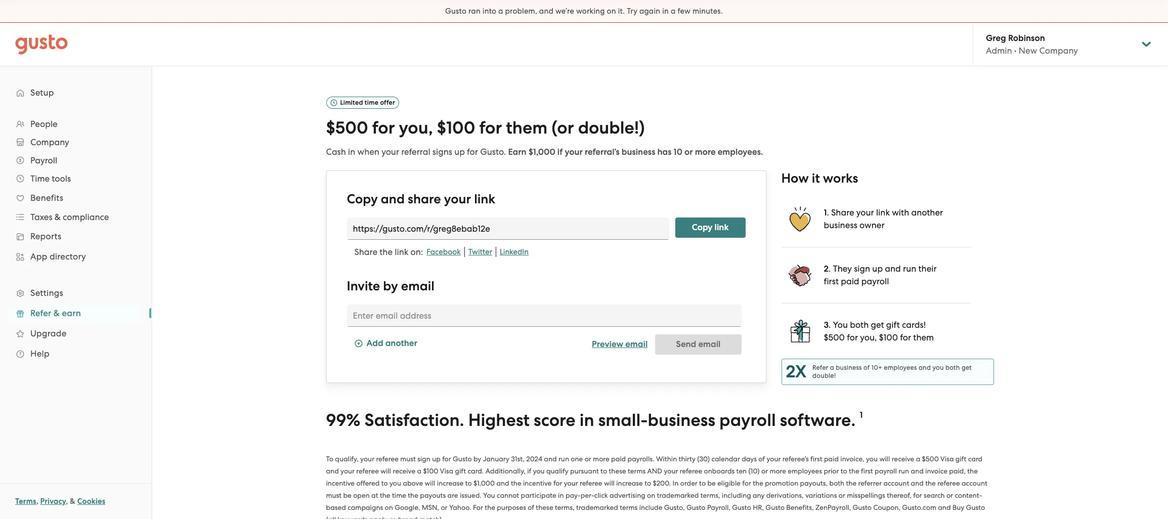 Task type: locate. For each thing, give the bounding box(es) containing it.
terms down advertising
[[620, 503, 638, 512]]

0 horizontal spatial receive
[[393, 467, 416, 475]]

run inside 2 . they sign up and run their first paid payroll
[[904, 264, 917, 274]]

your inside cash in when your referral signs up for gusto. earn $1,000 if your referral's business has 10 or more employees.
[[382, 147, 399, 157]]

0 horizontal spatial increase
[[437, 479, 464, 487]]

Enter email address email field
[[347, 305, 742, 327]]

0 vertical spatial terms,
[[701, 491, 721, 499]]

a right into
[[499, 7, 503, 16]]

time tools
[[30, 174, 71, 184]]

gift up paid,
[[956, 455, 967, 463]]

score
[[534, 410, 576, 431]]

owner
[[860, 220, 885, 230]]

company inside company dropdown button
[[30, 137, 69, 147]]

1 horizontal spatial ,
[[66, 497, 68, 506]]

campaigns
[[348, 503, 383, 512]]

& inside dropdown button
[[55, 212, 61, 222]]

you inside 'refer a business of 10+ employees and you both get double!'
[[933, 364, 944, 371]]

list
[[0, 115, 151, 364]]

first
[[824, 276, 839, 286], [811, 455, 823, 463], [862, 467, 873, 475]]

0 horizontal spatial company
[[30, 137, 69, 147]]

& for earn
[[54, 308, 60, 318]]

1 vertical spatial sign
[[418, 455, 431, 463]]

your
[[382, 147, 399, 157], [565, 147, 583, 157], [444, 191, 471, 207], [857, 207, 875, 218], [360, 455, 375, 463], [767, 455, 781, 463], [341, 467, 355, 475], [664, 467, 678, 475], [564, 479, 578, 487]]

0 horizontal spatial copy
[[347, 191, 378, 207]]

.
[[827, 207, 830, 218], [829, 264, 831, 274], [829, 320, 831, 330]]

1 horizontal spatial time
[[392, 491, 406, 499]]

0 vertical spatial employees
[[884, 364, 917, 371]]

business inside 'refer a business of 10+ employees and you both get double!'
[[836, 364, 862, 371]]

another right with
[[912, 207, 944, 218]]

limited time offer
[[340, 99, 395, 106]]

1 horizontal spatial by
[[474, 455, 482, 463]]

of left '10+' at the bottom of the page
[[864, 364, 870, 371]]

double!
[[813, 372, 836, 380]]

the up 'search'
[[926, 479, 936, 487]]

with
[[893, 207, 910, 218]]

2 vertical spatial on
[[385, 503, 393, 512]]

taxes
[[30, 212, 52, 222]]

1 horizontal spatial terms,
[[701, 491, 721, 499]]

add
[[367, 338, 383, 349]]

refer inside 'refer a business of 10+ employees and you both get double!'
[[813, 364, 829, 371]]

be down onboards at the bottom
[[708, 479, 716, 487]]

click
[[595, 491, 608, 499]]

invoice,
[[841, 455, 865, 463]]

incentive up participate
[[523, 479, 552, 487]]

1 vertical spatial these
[[536, 503, 554, 512]]

by
[[383, 278, 398, 294], [474, 455, 482, 463]]

business up thirty
[[648, 410, 716, 431]]

benefits link
[[10, 189, 141, 207]]

more up pursuant
[[593, 455, 610, 463]]

small-
[[599, 410, 648, 431]]

you
[[833, 320, 848, 330], [483, 491, 495, 499]]

gusto
[[445, 7, 467, 16], [453, 455, 472, 463], [687, 503, 706, 512], [733, 503, 752, 512], [766, 503, 785, 512], [853, 503, 872, 512], [967, 503, 986, 512]]

in left 'pay-'
[[558, 491, 564, 499]]

run left the one at the left
[[559, 455, 569, 463]]

1 , from the left
[[36, 497, 38, 506]]

0 vertical spatial both
[[850, 320, 869, 330]]

1 vertical spatial another
[[386, 338, 417, 349]]

incentive up open
[[326, 479, 355, 487]]

2 horizontal spatial more
[[770, 467, 787, 475]]

your up 'pay-'
[[564, 479, 578, 487]]

cash
[[326, 147, 346, 157]]

None field
[[347, 218, 670, 240]]

terms down payrolls.
[[628, 467, 646, 475]]

and left share
[[381, 191, 405, 207]]

limited
[[340, 99, 363, 106]]

add another
[[367, 338, 417, 349]]

0 horizontal spatial sign
[[418, 455, 431, 463]]

both inside to qualify, your referee must sign up for gusto by january 31st, 2024 and run one or more paid payrolls. within thirty (30) calendar days of your referee's first paid invoice, you will receive a $500 visa gift card and your referee will receive a $100 visa gift card. additionally, if you qualify pursuant to these terms and your referee onboards ten (10) or more employees prior to the first payroll run and invoice paid, the incentive offered to you above will increase to $1,000 and the incentive for your referee will increase to $200. in order to be eligible for the promotion payouts, both the referrer account and the referee account must be open at the time the payouts are issued. you cannot participate in pay-per-click advertising on trademarked terms, including any derivations, variations or misspellings thereof, for search or content- based campaigns on google, msn, or yahoo. for the purposes of these terms, trademarked terms include gusto, gusto payroll, gusto hr, gusto benefits, zenpayroll, gusto coupon, gusto.com and buy gusto (all keywords apply as broad match).
[[830, 479, 845, 487]]

share down works
[[832, 207, 855, 218]]

0 vertical spatial you
[[833, 320, 848, 330]]

a up gusto.com
[[916, 455, 921, 463]]

you right 3
[[833, 320, 848, 330]]

trademarked down click on the bottom right
[[577, 503, 618, 512]]

content-
[[955, 491, 983, 499]]

0 horizontal spatial trademarked
[[577, 503, 618, 512]]

and
[[648, 467, 663, 475]]

compliance
[[63, 212, 109, 222]]

if inside to qualify, your referee must sign up for gusto by january 31st, 2024 and run one or more paid payrolls. within thirty (30) calendar days of your referee's first paid invoice, you will receive a $500 visa gift card and your referee will receive a $100 visa gift card. additionally, if you qualify pursuant to these terms and your referee onboards ten (10) or more employees prior to the first payroll run and invoice paid, the incentive offered to you above will increase to $1,000 and the incentive for your referee will increase to $200. in order to be eligible for the promotion payouts, both the referrer account and the referee account must be open at the time the payouts are issued. you cannot participate in pay-per-click advertising on trademarked terms, including any derivations, variations or misspellings thereof, for search or content- based campaigns on google, msn, or yahoo. for the purposes of these terms, trademarked terms include gusto, gusto payroll, gusto hr, gusto benefits, zenpayroll, gusto coupon, gusto.com and buy gusto (all keywords apply as broad match).
[[528, 467, 532, 475]]

1 vertical spatial employees
[[788, 467, 823, 475]]

working
[[576, 7, 605, 16]]

refer down settings
[[30, 308, 51, 318]]

january
[[483, 455, 510, 463]]

0 vertical spatial on
[[607, 7, 616, 16]]

email inside "button"
[[626, 339, 648, 350]]

0 horizontal spatial them
[[506, 117, 548, 138]]

2 vertical spatial gift
[[455, 467, 466, 475]]

0 horizontal spatial time
[[365, 99, 379, 106]]

on left it.
[[607, 7, 616, 16]]

0 vertical spatial these
[[609, 467, 626, 475]]

order
[[681, 479, 698, 487]]

module__icon___go7vc image
[[355, 340, 363, 348]]

0 vertical spatial .
[[827, 207, 830, 218]]

if down "2024"
[[528, 467, 532, 475]]

upgrade
[[30, 329, 67, 339]]

first right referee's
[[811, 455, 823, 463]]

more right 10
[[695, 147, 716, 157]]

on:
[[411, 247, 423, 257]]

them down "cards!"
[[914, 332, 934, 343]]

your up 'owner' at the top right of the page
[[857, 207, 875, 218]]

the left referrer
[[847, 479, 857, 487]]

refer inside the refer & earn link
[[30, 308, 51, 318]]

problem,
[[505, 7, 538, 16]]

1 vertical spatial gift
[[956, 455, 967, 463]]

up up payouts
[[432, 455, 441, 463]]

1 horizontal spatial $1,000
[[529, 147, 556, 157]]

advertising
[[610, 491, 646, 499]]

0 vertical spatial $500
[[326, 117, 368, 138]]

misspellings
[[847, 491, 886, 499]]

account up content-
[[962, 479, 988, 487]]

or
[[685, 147, 693, 157], [585, 455, 592, 463], [762, 467, 768, 475], [839, 491, 846, 499], [947, 491, 954, 499], [441, 503, 448, 512]]

match).
[[420, 516, 444, 519]]

and left we're
[[539, 7, 554, 16]]

copy for copy and share your link
[[347, 191, 378, 207]]

. for 1
[[827, 207, 830, 218]]

1 horizontal spatial of
[[759, 455, 765, 463]]

by up card. on the bottom
[[474, 455, 482, 463]]

terms, up payroll,
[[701, 491, 721, 499]]

0 horizontal spatial on
[[385, 503, 393, 512]]

hr,
[[753, 503, 764, 512]]

the up any
[[753, 479, 764, 487]]

cards!
[[902, 320, 926, 330]]

1 inside 99% satisfaction. highest score in small-business payroll software. 1
[[860, 410, 863, 421]]

you inside to qualify, your referee must sign up for gusto by january 31st, 2024 and run one or more paid payrolls. within thirty (30) calendar days of your referee's first paid invoice, you will receive a $500 visa gift card and your referee will receive a $100 visa gift card. additionally, if you qualify pursuant to these terms and your referee onboards ten (10) or more employees prior to the first payroll run and invoice paid, the incentive offered to you above will increase to $1,000 and the incentive for your referee will increase to $200. in order to be eligible for the promotion payouts, both the referrer account and the referee account must be open at the time the payouts are issued. you cannot participate in pay-per-click advertising on trademarked terms, including any derivations, variations or misspellings thereof, for search or content- based campaigns on google, msn, or yahoo. for the purposes of these terms, trademarked terms include gusto, gusto payroll, gusto hr, gusto benefits, zenpayroll, gusto coupon, gusto.com and buy gusto (all keywords apply as broad match).
[[483, 491, 495, 499]]

0 horizontal spatial another
[[386, 338, 417, 349]]

more
[[695, 147, 716, 157], [593, 455, 610, 463], [770, 467, 787, 475]]

$100 up '10+' at the bottom of the page
[[879, 332, 898, 343]]

1 horizontal spatial them
[[914, 332, 934, 343]]

. for 2
[[829, 264, 831, 274]]

1 horizontal spatial both
[[850, 320, 869, 330]]

refer up double!
[[813, 364, 829, 371]]

1 vertical spatial refer
[[813, 364, 829, 371]]

2 vertical spatial first
[[862, 467, 873, 475]]

2 horizontal spatial on
[[647, 491, 656, 499]]

gusto left 'ran'
[[445, 7, 467, 16]]

1 horizontal spatial you,
[[861, 332, 877, 343]]

1 vertical spatial $1,000
[[474, 479, 495, 487]]

$500 down limited
[[326, 117, 368, 138]]

. left the they on the bottom right of the page
[[829, 264, 831, 274]]

0 vertical spatial if
[[558, 147, 563, 157]]

on up as at the left bottom
[[385, 503, 393, 512]]

0 horizontal spatial incentive
[[326, 479, 355, 487]]

. inside 1 . share your link with another business owner
[[827, 207, 830, 218]]

in inside cash in when your referral signs up for gusto. earn $1,000 if your referral's business has 10 or more employees.
[[348, 147, 356, 157]]

business inside 1 . share your link with another business owner
[[824, 220, 858, 230]]

gift left card. on the bottom
[[455, 467, 466, 475]]

you inside 3 . you both get gift cards! $500 for you, $100 for them
[[833, 320, 848, 330]]

up inside cash in when your referral signs up for gusto. earn $1,000 if your referral's business has 10 or more employees.
[[455, 147, 465, 157]]

to down and
[[645, 479, 652, 487]]

0 vertical spatial payroll
[[862, 276, 890, 286]]

for inside cash in when your referral signs up for gusto. earn $1,000 if your referral's business has 10 or more employees.
[[467, 147, 478, 157]]

referee
[[376, 455, 399, 463], [357, 467, 379, 475], [680, 467, 703, 475], [580, 479, 603, 487], [938, 479, 961, 487]]

pay-
[[566, 491, 581, 499]]

sign inside 2 . they sign up and run their first paid payroll
[[854, 264, 871, 274]]

refer
[[30, 308, 51, 318], [813, 364, 829, 371]]

1 vertical spatial you
[[483, 491, 495, 499]]

add another button
[[355, 334, 417, 355]]

employees inside to qualify, your referee must sign up for gusto by january 31st, 2024 and run one or more paid payrolls. within thirty (30) calendar days of your referee's first paid invoice, you will receive a $500 visa gift card and your referee will receive a $100 visa gift card. additionally, if you qualify pursuant to these terms and your referee onboards ten (10) or more employees prior to the first payroll run and invoice paid, the incentive offered to you above will increase to $1,000 and the incentive for your referee will increase to $200. in order to be eligible for the promotion payouts, both the referrer account and the referee account must be open at the time the payouts are issued. you cannot participate in pay-per-click advertising on trademarked terms, including any derivations, variations or misspellings thereof, for search or content- based campaigns on google, msn, or yahoo. for the purposes of these terms, trademarked terms include gusto, gusto payroll, gusto hr, gusto benefits, zenpayroll, gusto coupon, gusto.com and buy gusto (all keywords apply as broad match).
[[788, 467, 823, 475]]

$1,000 down card. on the bottom
[[474, 479, 495, 487]]

employees up payouts,
[[788, 467, 823, 475]]

2024
[[527, 455, 543, 463]]

when
[[358, 147, 380, 157]]

0 horizontal spatial first
[[811, 455, 823, 463]]

1 inside 1 . share your link with another business owner
[[824, 207, 827, 218]]

1 vertical spatial you,
[[861, 332, 877, 343]]

0 horizontal spatial 1
[[824, 207, 827, 218]]

must up based
[[326, 491, 342, 499]]

the
[[380, 247, 393, 257], [849, 467, 860, 475], [968, 467, 978, 475], [511, 479, 522, 487], [753, 479, 764, 487], [847, 479, 857, 487], [926, 479, 936, 487], [380, 491, 391, 499], [408, 491, 419, 499], [485, 503, 496, 512]]

in right score
[[580, 410, 595, 431]]

$100
[[437, 117, 476, 138], [879, 332, 898, 343], [423, 467, 439, 475]]

1 vertical spatial time
[[392, 491, 406, 499]]

increase up are
[[437, 479, 464, 487]]

card
[[969, 455, 983, 463]]

keywords
[[338, 516, 368, 519]]

1 vertical spatial visa
[[440, 467, 454, 475]]

1 vertical spatial company
[[30, 137, 69, 147]]

1 horizontal spatial on
[[607, 7, 616, 16]]

0 horizontal spatial email
[[401, 278, 435, 294]]

payroll up 3 . you both get gift cards! $500 for you, $100 for them on the right bottom
[[862, 276, 890, 286]]

0 horizontal spatial get
[[871, 320, 885, 330]]

home image
[[15, 34, 68, 54]]

0 vertical spatial first
[[824, 276, 839, 286]]

you up for
[[483, 491, 495, 499]]

gusto down derivations,
[[766, 503, 785, 512]]

another
[[912, 207, 944, 218], [386, 338, 417, 349]]

1 horizontal spatial visa
[[941, 455, 954, 463]]

2 incentive from the left
[[523, 479, 552, 487]]

of down participate
[[528, 503, 535, 512]]

copy
[[347, 191, 378, 207], [692, 222, 713, 233]]

terms link
[[15, 497, 36, 506]]

copy inside button
[[692, 222, 713, 233]]

2 vertical spatial up
[[432, 455, 441, 463]]

2 vertical spatial $100
[[423, 467, 439, 475]]

2 vertical spatial .
[[829, 320, 831, 330]]

app directory
[[30, 252, 86, 262]]

to right offered
[[382, 479, 388, 487]]

a up double!
[[830, 364, 835, 371]]

employees inside 'refer a business of 10+ employees and you both get double!'
[[884, 364, 917, 371]]

issued.
[[460, 491, 482, 499]]

minutes.
[[693, 7, 723, 16]]

0 vertical spatial $1,000
[[529, 147, 556, 157]]

1 horizontal spatial first
[[824, 276, 839, 286]]

0 horizontal spatial both
[[830, 479, 845, 487]]

0 vertical spatial visa
[[941, 455, 954, 463]]

1 vertical spatial .
[[829, 264, 831, 274]]

sign up above
[[418, 455, 431, 463]]

your right when on the top left of the page
[[382, 147, 399, 157]]

run
[[904, 264, 917, 274], [559, 455, 569, 463], [899, 467, 910, 475]]

by inside to qualify, your referee must sign up for gusto by january 31st, 2024 and run one or more paid payrolls. within thirty (30) calendar days of your referee's first paid invoice, you will receive a $500 visa gift card and your referee will receive a $100 visa gift card. additionally, if you qualify pursuant to these terms and your referee onboards ten (10) or more employees prior to the first payroll run and invoice paid, the incentive offered to you above will increase to $1,000 and the incentive for your referee will increase to $200. in order to be eligible for the promotion payouts, both the referrer account and the referee account must be open at the time the payouts are issued. you cannot participate in pay-per-click advertising on trademarked terms, including any derivations, variations or misspellings thereof, for search or content- based campaigns on google, msn, or yahoo. for the purposes of these terms, trademarked terms include gusto, gusto payroll, gusto hr, gusto benefits, zenpayroll, gusto coupon, gusto.com and buy gusto (all keywords apply as broad match).
[[474, 455, 482, 463]]

them inside 3 . you both get gift cards! $500 for you, $100 for them
[[914, 332, 934, 343]]

in right cash
[[348, 147, 356, 157]]

gusto.com
[[903, 503, 937, 512]]

up right the they on the bottom right of the page
[[873, 264, 883, 274]]

for
[[473, 503, 483, 512]]

1 vertical spatial 1
[[860, 410, 863, 421]]

0 vertical spatial get
[[871, 320, 885, 330]]

share
[[408, 191, 441, 207]]

them
[[506, 117, 548, 138], [914, 332, 934, 343]]

and
[[539, 7, 554, 16], [381, 191, 405, 207], [885, 264, 901, 274], [919, 364, 931, 371], [544, 455, 557, 463], [326, 467, 339, 475], [911, 467, 924, 475], [497, 479, 510, 487], [911, 479, 924, 487], [939, 503, 951, 512]]

an illustration of a heart image
[[788, 206, 813, 232]]

time left the offer
[[365, 99, 379, 106]]

and down "cards!"
[[919, 364, 931, 371]]

1 vertical spatial &
[[54, 308, 60, 318]]

and inside 2 . they sign up and run their first paid payroll
[[885, 264, 901, 274]]

taxes & compliance button
[[10, 208, 141, 226]]

or right 10
[[685, 147, 693, 157]]

0 horizontal spatial employees
[[788, 467, 823, 475]]

of
[[864, 364, 870, 371], [759, 455, 765, 463], [528, 503, 535, 512]]

0 vertical spatial sign
[[854, 264, 871, 274]]

paid left payrolls.
[[611, 455, 626, 463]]

an illustration of a gift image
[[788, 319, 813, 344]]

1 vertical spatial email
[[626, 339, 648, 350]]

list containing people
[[0, 115, 151, 364]]

you, up '10+' at the bottom of the page
[[861, 332, 877, 343]]

trademarked down in
[[657, 491, 699, 499]]

& left cookies button
[[70, 497, 75, 506]]

and left buy
[[939, 503, 951, 512]]

people button
[[10, 115, 141, 133]]

0 horizontal spatial more
[[593, 455, 610, 463]]

$1,000 inside to qualify, your referee must sign up for gusto by january 31st, 2024 and run one or more paid payrolls. within thirty (30) calendar days of your referee's first paid invoice, you will receive a $500 visa gift card and your referee will receive a $100 visa gift card. additionally, if you qualify pursuant to these terms and your referee onboards ten (10) or more employees prior to the first payroll run and invoice paid, the incentive offered to you above will increase to $1,000 and the incentive for your referee will increase to $200. in order to be eligible for the promotion payouts, both the referrer account and the referee account must be open at the time the payouts are issued. you cannot participate in pay-per-click advertising on trademarked terms, including any derivations, variations or misspellings thereof, for search or content- based campaigns on google, msn, or yahoo. for the purposes of these terms, trademarked terms include gusto, gusto payroll, gusto hr, gusto benefits, zenpayroll, gusto coupon, gusto.com and buy gusto (all keywords apply as broad match).
[[474, 479, 495, 487]]

if down '(or'
[[558, 147, 563, 157]]

1 vertical spatial $100
[[879, 332, 898, 343]]

visa up paid,
[[941, 455, 954, 463]]

gift left "cards!"
[[887, 320, 900, 330]]

1
[[824, 207, 827, 218], [860, 410, 863, 421]]

. inside 2 . they sign up and run their first paid payroll
[[829, 264, 831, 274]]

0 horizontal spatial $500
[[326, 117, 368, 138]]

gusto down misspellings
[[853, 503, 872, 512]]

1 vertical spatial up
[[873, 264, 883, 274]]

1 vertical spatial get
[[962, 364, 972, 371]]

your inside 1 . share your link with another business owner
[[857, 207, 875, 218]]

up for payrolls.
[[432, 455, 441, 463]]

1 vertical spatial copy
[[692, 222, 713, 233]]

up inside to qualify, your referee must sign up for gusto by january 31st, 2024 and run one or more paid payrolls. within thirty (30) calendar days of your referee's first paid invoice, you will receive a $500 visa gift card and your referee will receive a $100 visa gift card. additionally, if you qualify pursuant to these terms and your referee onboards ten (10) or more employees prior to the first payroll run and invoice paid, the incentive offered to you above will increase to $1,000 and the incentive for your referee will increase to $200. in order to be eligible for the promotion payouts, both the referrer account and the referee account must be open at the time the payouts are issued. you cannot participate in pay-per-click advertising on trademarked terms, including any derivations, variations or misspellings thereof, for search or content- based campaigns on google, msn, or yahoo. for the purposes of these terms, trademarked terms include gusto, gusto payroll, gusto hr, gusto benefits, zenpayroll, gusto coupon, gusto.com and buy gusto (all keywords apply as broad match).
[[432, 455, 441, 463]]

$1,000 right earn
[[529, 147, 556, 157]]

to right the order
[[700, 479, 706, 487]]

in
[[663, 7, 669, 16], [348, 147, 356, 157], [580, 410, 595, 431], [558, 491, 564, 499]]

refer for refer a business of 10+ employees and you both get double!
[[813, 364, 829, 371]]

1 vertical spatial more
[[593, 455, 610, 463]]

their
[[919, 264, 937, 274]]

0 horizontal spatial share
[[355, 247, 378, 257]]

paid up prior
[[824, 455, 839, 463]]

share inside 1 . share your link with another business owner
[[832, 207, 855, 218]]

will
[[880, 455, 891, 463], [381, 467, 391, 475], [425, 479, 436, 487], [604, 479, 615, 487]]

these down participate
[[536, 503, 554, 512]]

2 horizontal spatial of
[[864, 364, 870, 371]]

receive up above
[[393, 467, 416, 475]]

1 vertical spatial $500
[[824, 332, 845, 343]]

on up include at right
[[647, 491, 656, 499]]

0 vertical spatial terms
[[628, 467, 646, 475]]

10
[[674, 147, 683, 157]]

1 horizontal spatial account
[[962, 479, 988, 487]]

2 vertical spatial both
[[830, 479, 845, 487]]

has
[[658, 147, 672, 157]]

$500 inside to qualify, your referee must sign up for gusto by january 31st, 2024 and run one or more paid payrolls. within thirty (30) calendar days of your referee's first paid invoice, you will receive a $500 visa gift card and your referee will receive a $100 visa gift card. additionally, if you qualify pursuant to these terms and your referee onboards ten (10) or more employees prior to the first payroll run and invoice paid, the incentive offered to you above will increase to $1,000 and the incentive for your referee will increase to $200. in order to be eligible for the promotion payouts, both the referrer account and the referee account must be open at the time the payouts are issued. you cannot participate in pay-per-click advertising on trademarked terms, including any derivations, variations or misspellings thereof, for search or content- based campaigns on google, msn, or yahoo. for the purposes of these terms, trademarked terms include gusto, gusto payroll, gusto hr, gusto benefits, zenpayroll, gusto coupon, gusto.com and buy gusto (all keywords apply as broad match).
[[923, 455, 939, 463]]

them up earn
[[506, 117, 548, 138]]

paid down the they on the bottom right of the page
[[841, 276, 860, 286]]

preview
[[592, 339, 624, 350]]

1 horizontal spatial if
[[558, 147, 563, 157]]

company down people
[[30, 137, 69, 147]]

offer
[[380, 99, 395, 106]]

both inside 'refer a business of 10+ employees and you both get double!'
[[946, 364, 960, 371]]

you,
[[399, 117, 433, 138], [861, 332, 877, 343]]

3 . you both get gift cards! $500 for you, $100 for them
[[824, 320, 934, 343]]

0 vertical spatial copy
[[347, 191, 378, 207]]

1 horizontal spatial $500
[[824, 332, 845, 343]]

of inside 'refer a business of 10+ employees and you both get double!'
[[864, 364, 870, 371]]

0 vertical spatial of
[[864, 364, 870, 371]]

you, up referral at the left of the page
[[399, 117, 433, 138]]

0 vertical spatial must
[[401, 455, 416, 463]]

by right invite on the left of the page
[[383, 278, 398, 294]]

must up above
[[401, 455, 416, 463]]

0 vertical spatial more
[[695, 147, 716, 157]]

gift inside 3 . you both get gift cards! $500 for you, $100 for them
[[887, 320, 900, 330]]



Task type: describe. For each thing, give the bounding box(es) containing it.
or right msn,
[[441, 503, 448, 512]]

card.
[[468, 467, 484, 475]]

the down above
[[408, 491, 419, 499]]

help link
[[10, 345, 141, 363]]

few
[[678, 7, 691, 16]]

99% satisfaction. highest score in small-business payroll software. 1
[[326, 410, 863, 431]]

(10)
[[749, 467, 760, 475]]

3
[[824, 320, 829, 330]]

earn
[[508, 147, 527, 157]]

copy and share your link
[[347, 191, 496, 207]]

facebook button
[[423, 247, 465, 257]]

gusto right gusto,
[[687, 503, 706, 512]]

referral's
[[585, 147, 620, 157]]

$100 inside 3 . you both get gift cards! $500 for you, $100 for them
[[879, 332, 898, 343]]

the left on:
[[380, 247, 393, 257]]

copy link button
[[676, 218, 746, 238]]

to right pursuant
[[601, 467, 607, 475]]

the up cannot
[[511, 479, 522, 487]]

get inside 3 . you both get gift cards! $500 for you, $100 for them
[[871, 320, 885, 330]]

greg
[[987, 33, 1007, 44]]

1 vertical spatial share
[[355, 247, 378, 257]]

additionally,
[[486, 467, 526, 475]]

calendar
[[712, 455, 740, 463]]

1 account from the left
[[884, 479, 910, 487]]

both inside 3 . you both get gift cards! $500 for you, $100 for them
[[850, 320, 869, 330]]

a left few
[[671, 7, 676, 16]]

again
[[640, 7, 661, 16]]

and inside 'refer a business of 10+ employees and you both get double!'
[[919, 364, 931, 371]]

1 vertical spatial of
[[759, 455, 765, 463]]

or up zenpayroll,
[[839, 491, 846, 499]]

works
[[823, 170, 859, 186]]

they
[[833, 264, 852, 274]]

0 horizontal spatial of
[[528, 503, 535, 512]]

zenpayroll,
[[816, 503, 851, 512]]

$100 inside to qualify, your referee must sign up for gusto by january 31st, 2024 and run one or more paid payrolls. within thirty (30) calendar days of your referee's first paid invoice, you will receive a $500 visa gift card and your referee will receive a $100 visa gift card. additionally, if you qualify pursuant to these terms and your referee onboards ten (10) or more employees prior to the first payroll run and invoice paid, the incentive offered to you above will increase to $1,000 and the incentive for your referee will increase to $200. in order to be eligible for the promotion payouts, both the referrer account and the referee account must be open at the time the payouts are issued. you cannot participate in pay-per-click advertising on trademarked terms, including any derivations, variations or misspellings thereof, for search or content- based campaigns on google, msn, or yahoo. for the purposes of these terms, trademarked terms include gusto, gusto payroll, gusto hr, gusto benefits, zenpayroll, gusto coupon, gusto.com and buy gusto (all keywords apply as broad match).
[[423, 467, 439, 475]]

paid inside 2 . they sign up and run their first paid payroll
[[841, 276, 860, 286]]

$200.
[[653, 479, 671, 487]]

2 horizontal spatial first
[[862, 467, 873, 475]]

1 vertical spatial terms
[[620, 503, 638, 512]]

another inside 1 . share your link with another business owner
[[912, 207, 944, 218]]

payouts
[[420, 491, 446, 499]]

first inside 2 . they sign up and run their first paid payroll
[[824, 276, 839, 286]]

0 horizontal spatial paid
[[611, 455, 626, 463]]

your right "qualify,"
[[360, 455, 375, 463]]

setup link
[[10, 84, 141, 102]]

employees.
[[718, 147, 764, 157]]

settings
[[30, 288, 63, 298]]

1 horizontal spatial receive
[[892, 455, 915, 463]]

invite
[[347, 278, 380, 294]]

thirty
[[679, 455, 696, 463]]

and down to
[[326, 467, 339, 475]]

within
[[656, 455, 677, 463]]

payrolls.
[[628, 455, 655, 463]]

referral
[[402, 147, 431, 157]]

2
[[824, 264, 829, 274]]

gusto down including
[[733, 503, 752, 512]]

privacy
[[40, 497, 66, 506]]

facebook
[[427, 247, 461, 257]]

people
[[30, 119, 58, 129]]

cannot
[[497, 491, 519, 499]]

gusto up card. on the bottom
[[453, 455, 472, 463]]

the right for
[[485, 503, 496, 512]]

. inside 3 . you both get gift cards! $500 for you, $100 for them
[[829, 320, 831, 330]]

payroll inside to qualify, your referee must sign up for gusto by january 31st, 2024 and run one or more paid payrolls. within thirty (30) calendar days of your referee's first paid invoice, you will receive a $500 visa gift card and your referee will receive a $100 visa gift card. additionally, if you qualify pursuant to these terms and your referee onboards ten (10) or more employees prior to the first payroll run and invoice paid, the incentive offered to you above will increase to $1,000 and the incentive for your referee will increase to $200. in order to be eligible for the promotion payouts, both the referrer account and the referee account must be open at the time the payouts are issued. you cannot participate in pay-per-click advertising on trademarked terms, including any derivations, variations or misspellings thereof, for search or content- based campaigns on google, msn, or yahoo. for the purposes of these terms, trademarked terms include gusto, gusto payroll, gusto hr, gusto benefits, zenpayroll, gusto coupon, gusto.com and buy gusto (all keywords apply as broad match).
[[875, 467, 897, 475]]

payroll
[[30, 155, 57, 166]]

refer & earn
[[30, 308, 81, 318]]

signs
[[433, 147, 452, 157]]

referrer
[[859, 479, 882, 487]]

an illustration of a handshake image
[[788, 263, 813, 288]]

2 account from the left
[[962, 479, 988, 487]]

the down invoice,
[[849, 467, 860, 475]]

settings link
[[10, 284, 141, 302]]

2 vertical spatial &
[[70, 497, 75, 506]]

benefits
[[30, 193, 63, 203]]

tools
[[52, 174, 71, 184]]

gusto.
[[480, 147, 506, 157]]

you, inside 3 . you both get gift cards! $500 for you, $100 for them
[[861, 332, 877, 343]]

(all
[[326, 516, 336, 519]]

10+
[[872, 364, 883, 371]]

0 vertical spatial time
[[365, 99, 379, 106]]

referee's
[[783, 455, 809, 463]]

1 horizontal spatial more
[[695, 147, 716, 157]]

up inside 2 . they sign up and run their first paid payroll
[[873, 264, 883, 274]]

1 horizontal spatial paid
[[824, 455, 839, 463]]

& for compliance
[[55, 212, 61, 222]]

2 horizontal spatial gift
[[956, 455, 967, 463]]

1 incentive from the left
[[326, 479, 355, 487]]

and up thereof,
[[911, 479, 924, 487]]

at
[[372, 491, 378, 499]]

how
[[782, 170, 809, 186]]

it.
[[618, 7, 625, 16]]

1 vertical spatial run
[[559, 455, 569, 463]]

copy for copy link
[[692, 222, 713, 233]]

sign inside to qualify, your referee must sign up for gusto by january 31st, 2024 and run one or more paid payrolls. within thirty (30) calendar days of your referee's first paid invoice, you will receive a $500 visa gift card and your referee will receive a $100 visa gift card. additionally, if you qualify pursuant to these terms and your referee onboards ten (10) or more employees prior to the first payroll run and invoice paid, the incentive offered to you above will increase to $1,000 and the incentive for your referee will increase to $200. in order to be eligible for the promotion payouts, both the referrer account and the referee account must be open at the time the payouts are issued. you cannot participate in pay-per-click advertising on trademarked terms, including any derivations, variations or misspellings thereof, for search or content- based campaigns on google, msn, or yahoo. for the purposes of these terms, trademarked terms include gusto, gusto payroll, gusto hr, gusto benefits, zenpayroll, gusto coupon, gusto.com and buy gusto (all keywords apply as broad match).
[[418, 455, 431, 463]]

based
[[326, 503, 346, 512]]

0 vertical spatial $100
[[437, 117, 476, 138]]

onboards
[[704, 467, 735, 475]]

1 vertical spatial payroll
[[720, 410, 776, 431]]

a up above
[[417, 467, 422, 475]]

2 . they sign up and run their first paid payroll
[[824, 264, 937, 286]]

1 vertical spatial receive
[[393, 467, 416, 475]]

and left invoice
[[911, 467, 924, 475]]

into
[[483, 7, 497, 16]]

company inside greg robinson admin • new company
[[1040, 46, 1079, 56]]

time inside to qualify, your referee must sign up for gusto by january 31st, 2024 and run one or more paid payrolls. within thirty (30) calendar days of your referee's first paid invoice, you will receive a $500 visa gift card and your referee will receive a $100 visa gift card. additionally, if you qualify pursuant to these terms and your referee onboards ten (10) or more employees prior to the first payroll run and invoice paid, the incentive offered to you above will increase to $1,000 and the incentive for your referee will increase to $200. in order to be eligible for the promotion payouts, both the referrer account and the referee account must be open at the time the payouts are issued. you cannot participate in pay-per-click advertising on trademarked terms, including any derivations, variations or misspellings thereof, for search or content- based campaigns on google, msn, or yahoo. for the purposes of these terms, trademarked terms include gusto, gusto payroll, gusto hr, gusto benefits, zenpayroll, gusto coupon, gusto.com and buy gusto (all keywords apply as broad match).
[[392, 491, 406, 499]]

0 vertical spatial them
[[506, 117, 548, 138]]

your left referee's
[[767, 455, 781, 463]]

2x
[[786, 361, 807, 382]]

in inside to qualify, your referee must sign up for gusto by january 31st, 2024 and run one or more paid payrolls. within thirty (30) calendar days of your referee's first paid invoice, you will receive a $500 visa gift card and your referee will receive a $100 visa gift card. additionally, if you qualify pursuant to these terms and your referee onboards ten (10) or more employees prior to the first payroll run and invoice paid, the incentive offered to you above will increase to $1,000 and the incentive for your referee will increase to $200. in order to be eligible for the promotion payouts, both the referrer account and the referee account must be open at the time the payouts are issued. you cannot participate in pay-per-click advertising on trademarked terms, including any derivations, variations or misspellings thereof, for search or content- based campaigns on google, msn, or yahoo. for the purposes of these terms, trademarked terms include gusto, gusto payroll, gusto hr, gusto benefits, zenpayroll, gusto coupon, gusto.com and buy gusto (all keywords apply as broad match).
[[558, 491, 564, 499]]

refer & earn link
[[10, 304, 141, 322]]

the right at
[[380, 491, 391, 499]]

0 vertical spatial by
[[383, 278, 398, 294]]

2 vertical spatial run
[[899, 467, 910, 475]]

1 increase from the left
[[437, 479, 464, 487]]

try
[[627, 7, 638, 16]]

the down card
[[968, 467, 978, 475]]

0 horizontal spatial these
[[536, 503, 554, 512]]

it
[[812, 170, 820, 186]]

2 vertical spatial more
[[770, 467, 787, 475]]

to right prior
[[841, 467, 848, 475]]

0 horizontal spatial terms,
[[555, 503, 575, 512]]

and down the additionally,
[[497, 479, 510, 487]]

0 horizontal spatial be
[[343, 491, 352, 499]]

msn,
[[422, 503, 439, 512]]

cash in when your referral signs up for gusto. earn $1,000 if your referral's business has 10 or more employees.
[[326, 147, 764, 157]]

company button
[[10, 133, 141, 151]]

payroll inside 2 . they sign up and run their first paid payroll
[[862, 276, 890, 286]]

preview email
[[592, 339, 648, 350]]

refer for refer & earn
[[30, 308, 51, 318]]

your right share
[[444, 191, 471, 207]]

a inside 'refer a business of 10+ employees and you both get double!'
[[830, 364, 835, 371]]

we're
[[556, 7, 575, 16]]

0 horizontal spatial gift
[[455, 467, 466, 475]]

1 horizontal spatial trademarked
[[657, 491, 699, 499]]

prior
[[824, 467, 839, 475]]

(or
[[552, 117, 574, 138]]

another inside button
[[386, 338, 417, 349]]

or right "(10)" on the bottom right
[[762, 467, 768, 475]]

to up issued.
[[466, 479, 472, 487]]

$500 inside 3 . you both get gift cards! $500 for you, $100 for them
[[824, 332, 845, 343]]

your down '(or'
[[565, 147, 583, 157]]

your down within
[[664, 467, 678, 475]]

eligible
[[718, 479, 741, 487]]

participate
[[521, 491, 557, 499]]

above
[[403, 479, 423, 487]]

share the link on: facebook
[[355, 247, 461, 257]]

31st,
[[511, 455, 525, 463]]

yahoo.
[[449, 503, 472, 512]]

gusto down content-
[[967, 503, 986, 512]]

qualify,
[[335, 455, 359, 463]]

or right the one at the left
[[585, 455, 592, 463]]

0 vertical spatial you,
[[399, 117, 433, 138]]

offered
[[357, 479, 380, 487]]

highest
[[469, 410, 530, 431]]

link inside button
[[715, 222, 729, 233]]

get inside 'refer a business of 10+ employees and you both get double!'
[[962, 364, 972, 371]]

paid,
[[950, 467, 966, 475]]

double!)
[[578, 117, 645, 138]]

2x list
[[782, 191, 994, 385]]

time
[[30, 174, 50, 184]]

2 , from the left
[[66, 497, 68, 506]]

earn
[[62, 308, 81, 318]]

copy link
[[692, 222, 729, 233]]

pursuant
[[571, 467, 599, 475]]

business left has
[[622, 147, 656, 157]]

as
[[389, 516, 397, 519]]

and up qualify
[[544, 455, 557, 463]]

1 vertical spatial first
[[811, 455, 823, 463]]

in right again
[[663, 7, 669, 16]]

your down "qualify,"
[[341, 467, 355, 475]]

2 increase from the left
[[617, 479, 643, 487]]

up for employees.
[[455, 147, 465, 157]]

to
[[326, 455, 334, 463]]

twitter
[[469, 247, 493, 257]]

1 vertical spatial must
[[326, 491, 342, 499]]

reports link
[[10, 227, 141, 245]]

gusto navigation element
[[0, 66, 151, 380]]

software.
[[780, 410, 856, 431]]

open
[[353, 491, 370, 499]]

to qualify, your referee must sign up for gusto by january 31st, 2024 and run one or more paid payrolls. within thirty (30) calendar days of your referee's first paid invoice, you will receive a $500 visa gift card and your referee will receive a $100 visa gift card. additionally, if you qualify pursuant to these terms and your referee onboards ten (10) or more employees prior to the first payroll run and invoice paid, the incentive offered to you above will increase to $1,000 and the incentive for your referee will increase to $200. in order to be eligible for the promotion payouts, both the referrer account and the referee account must be open at the time the payouts are issued. you cannot participate in pay-per-click advertising on trademarked terms, including any derivations, variations or misspellings thereof, for search or content- based campaigns on google, msn, or yahoo. for the purposes of these terms, trademarked terms include gusto, gusto payroll, gusto hr, gusto benefits, zenpayroll, gusto coupon, gusto.com and buy gusto (all keywords apply as broad match).
[[326, 455, 988, 519]]

0 vertical spatial email
[[401, 278, 435, 294]]

or up buy
[[947, 491, 954, 499]]

payroll,
[[708, 503, 731, 512]]

link inside 1 . share your link with another business owner
[[877, 207, 890, 218]]

1 horizontal spatial be
[[708, 479, 716, 487]]



Task type: vqa. For each thing, say whether or not it's contained in the screenshot.
Report
no



